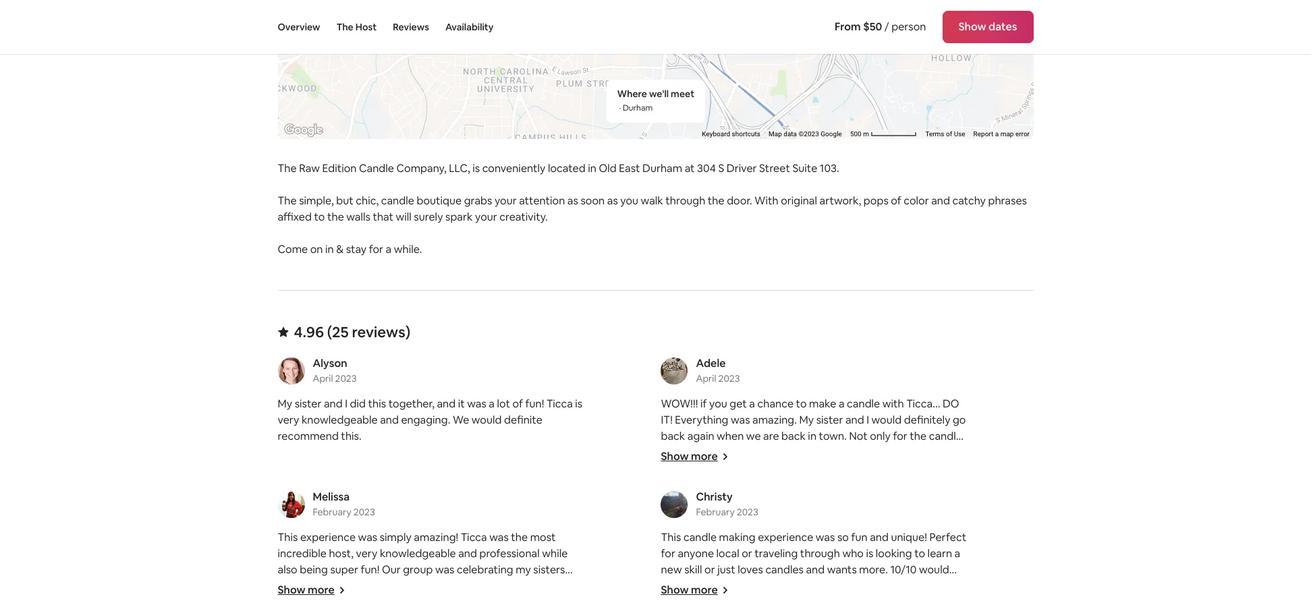 Task type: locate. For each thing, give the bounding box(es) containing it.
1 horizontal spatial with
[[882, 397, 904, 411]]

0 vertical spatial knowledgeable
[[302, 413, 378, 427]]

0 horizontal spatial or
[[704, 563, 715, 577]]

2 vertical spatial ticca
[[484, 579, 510, 593]]

this inside this experience was simply amazing! ticca was the most incredible host, very knowledgeable and professional while also being super fun! our group was celebrating my sisters birthday with this event and the activities ticca had prepared for us really helped us all get the laughs and bonding going
[[346, 579, 364, 593]]

in inside wow!!! if you get a chance to make a candle with ticca... do it! everything was amazing. my sister and i would definitely go back again when we are back in town. not only for the candle making but for the overall experience! thank you!!
[[808, 429, 816, 443]]

this inside this experience was simply amazing! ticca was the most incredible host, very knowledgeable and professional while also being super fun! our group was celebrating my sisters birthday with this event and the activities ticca had prepared for us really helped us all get the laughs and bonding going
[[278, 530, 298, 544]]

1 february from the left
[[313, 506, 351, 518]]

1 horizontal spatial back
[[781, 429, 806, 443]]

who
[[842, 547, 864, 561]]

super
[[330, 563, 358, 577]]

0 vertical spatial my
[[278, 397, 292, 411]]

1 horizontal spatial this
[[368, 397, 386, 411]]

0 horizontal spatial us
[[294, 595, 306, 601]]

us down birthday on the left bottom of the page
[[294, 595, 306, 601]]

and
[[931, 194, 950, 208], [324, 397, 343, 411], [437, 397, 456, 411], [380, 413, 399, 427], [845, 413, 864, 427], [870, 530, 889, 544], [458, 547, 477, 561], [806, 563, 825, 577], [397, 579, 415, 593], [473, 595, 492, 601]]

would up 'only'
[[871, 413, 902, 427]]

0 horizontal spatial making
[[661, 445, 697, 459]]

the for the host
[[336, 21, 353, 33]]

0 horizontal spatial this
[[278, 530, 298, 544]]

0 vertical spatial this
[[368, 397, 386, 411]]

2023 up host, on the bottom left of the page
[[353, 506, 375, 518]]

for inside this candle making experience was so fun and unique! perfect for anyone local or traveling through who is looking to learn a new skill or just loves candles and wants more. 10/10 would recommend!!
[[661, 547, 675, 561]]

0 horizontal spatial with
[[322, 579, 344, 593]]

0 vertical spatial your
[[495, 194, 517, 208]]

1 vertical spatial of
[[891, 194, 901, 208]]

april down the alyson
[[313, 372, 333, 385]]

fun!
[[525, 397, 544, 411], [361, 563, 380, 577]]

or up loves
[[742, 547, 752, 561]]

where
[[617, 88, 647, 100]]

definitely
[[904, 413, 950, 427]]

1 horizontal spatial very
[[356, 547, 377, 561]]

knowledgeable inside this experience was simply amazing! ticca was the most incredible host, very knowledgeable and professional while also being super fun! our group was celebrating my sisters birthday with this event and the activities ticca had prepared for us really helped us all get the laughs and bonding going
[[380, 547, 456, 561]]

february
[[313, 506, 351, 518], [696, 506, 735, 518]]

through up wants
[[800, 547, 840, 561]]

skill
[[684, 563, 702, 577]]

christy image
[[661, 491, 688, 518], [661, 491, 688, 518]]

my down alyson icon
[[278, 397, 292, 411]]

0 horizontal spatial you
[[620, 194, 638, 208]]

is inside this candle making experience was so fun and unique! perfect for anyone local or traveling through who is looking to learn a new skill or just loves candles and wants more. 10/10 would recommend!!
[[866, 547, 873, 561]]

would down 'lot'
[[472, 413, 502, 427]]

2 this from the left
[[661, 530, 681, 544]]

through
[[665, 194, 705, 208], [800, 547, 840, 561]]

and down "activities"
[[473, 595, 492, 601]]

loves
[[738, 563, 763, 577]]

2 horizontal spatial is
[[866, 547, 873, 561]]

more for but
[[691, 449, 718, 464]]

2 vertical spatial the
[[278, 194, 297, 208]]

0 vertical spatial in
[[588, 161, 596, 175]]

1 horizontal spatial through
[[800, 547, 840, 561]]

experience up traveling
[[758, 530, 813, 544]]

raw
[[299, 161, 320, 175]]

are
[[763, 429, 779, 443]]

google
[[820, 130, 842, 138]]

show more down again
[[661, 449, 718, 464]]

0 vertical spatial fun!
[[525, 397, 544, 411]]

was up 'professional'
[[489, 530, 509, 544]]

of right pops
[[891, 194, 901, 208]]

1 vertical spatial knowledgeable
[[380, 547, 456, 561]]

for down birthday on the left bottom of the page
[[278, 595, 292, 601]]

show more button for but
[[661, 449, 729, 464]]

0 horizontal spatial experience
[[300, 530, 356, 544]]

0 vertical spatial ticca
[[546, 397, 573, 411]]

was left simply at the left
[[358, 530, 377, 544]]

to
[[314, 210, 325, 224], [796, 397, 807, 411], [914, 547, 925, 561]]

i inside wow!!! if you get a chance to make a candle with ticca... do it! everything was amazing. my sister and i would definitely go back again when we are back in town. not only for the candle making but for the overall experience! thank you!!
[[867, 413, 869, 427]]

1 back from the left
[[661, 429, 685, 443]]

stay
[[346, 242, 367, 256]]

sister up town.
[[816, 413, 843, 427]]

2023 inside melissa february 2023
[[353, 506, 375, 518]]

sister up recommend on the left of the page
[[295, 397, 322, 411]]

1 vertical spatial through
[[800, 547, 840, 561]]

candle up anyone
[[683, 530, 717, 544]]

in up experience!
[[808, 429, 816, 443]]

0 horizontal spatial very
[[278, 413, 299, 427]]

1 horizontal spatial but
[[700, 445, 717, 459]]

2 horizontal spatial of
[[946, 130, 952, 138]]

·
[[619, 103, 621, 113]]

melissa image
[[278, 491, 305, 518], [278, 491, 305, 518]]

the left host
[[336, 21, 353, 33]]

2023 down adele
[[718, 372, 740, 385]]

0 horizontal spatial my
[[278, 397, 292, 411]]

this right did
[[368, 397, 386, 411]]

the inside the host button
[[336, 21, 353, 33]]

2023 for adele
[[718, 372, 740, 385]]

through inside the simple, but chic, candle boutique grabs your attention as soon as you walk through the door. with original artwork, pops of color and catchy phrases affixed to the walls that will surely spark your creativity.
[[665, 194, 705, 208]]

1 horizontal spatial my
[[799, 413, 814, 427]]

would
[[472, 413, 502, 427], [871, 413, 902, 427], [919, 563, 949, 577]]

0 horizontal spatial knowledgeable
[[302, 413, 378, 427]]

1 horizontal spatial fun!
[[525, 397, 544, 411]]

1 horizontal spatial get
[[730, 397, 747, 411]]

creativity.
[[499, 210, 548, 224]]

2 back from the left
[[781, 429, 806, 443]]

february inside christy february 2023
[[696, 506, 735, 518]]

was right it
[[467, 397, 486, 411]]

knowledgeable
[[302, 413, 378, 427], [380, 547, 456, 561]]

of inside the simple, but chic, candle boutique grabs your attention as soon as you walk through the door. with original artwork, pops of color and catchy phrases affixed to the walls that will surely spark your creativity.
[[891, 194, 901, 208]]

2 horizontal spatial in
[[808, 429, 816, 443]]

new
[[661, 563, 682, 577]]

my inside wow!!! if you get a chance to make a candle with ticca... do it! everything was amazing. my sister and i would definitely go back again when we are back in town. not only for the candle making but for the overall experience! thank you!!
[[799, 413, 814, 427]]

the left raw
[[278, 161, 297, 175]]

you left walk at the top of page
[[620, 194, 638, 208]]

making inside this candle making experience was so fun and unique! perfect for anyone local or traveling through who is looking to learn a new skill or just loves candles and wants more. 10/10 would recommend!!
[[719, 530, 755, 544]]

experience up host, on the bottom left of the page
[[300, 530, 356, 544]]

candle
[[359, 161, 394, 175]]

the inside the simple, but chic, candle boutique grabs your attention as soon as you walk through the door. with original artwork, pops of color and catchy phrases affixed to the walls that will surely spark your creativity.
[[278, 194, 297, 208]]

show for this candle making experience was so fun and unique! perfect for anyone local or traveling through who is looking to learn a new skill or just loves candles and wants more. 10/10 would recommend!!
[[661, 583, 689, 597]]

to down simple,
[[314, 210, 325, 224]]

show left dates
[[958, 20, 986, 34]]

durham left at
[[642, 161, 682, 175]]

fun! up "definite"
[[525, 397, 544, 411]]

melissa february 2023
[[313, 490, 375, 518]]

0 vertical spatial through
[[665, 194, 705, 208]]

of
[[946, 130, 952, 138], [891, 194, 901, 208], [512, 397, 523, 411]]

the up 'professional'
[[511, 530, 528, 544]]

0 vertical spatial of
[[946, 130, 952, 138]]

(25
[[327, 322, 349, 341]]

show more button down skill
[[661, 583, 729, 597]]

and right color
[[931, 194, 950, 208]]

availability
[[445, 21, 494, 33]]

overview button
[[278, 0, 320, 54]]

1 horizontal spatial as
[[607, 194, 618, 208]]

as right soon
[[607, 194, 618, 208]]

0 horizontal spatial sister
[[295, 397, 322, 411]]

a right learn
[[954, 547, 960, 561]]

use
[[954, 130, 965, 138]]

0 vertical spatial durham
[[622, 103, 652, 113]]

alyson image
[[278, 358, 305, 385]]

the up affixed
[[278, 194, 297, 208]]

again
[[687, 429, 714, 443]]

1 vertical spatial making
[[719, 530, 755, 544]]

0 vertical spatial you
[[620, 194, 638, 208]]

0 horizontal spatial fun!
[[361, 563, 380, 577]]

1 vertical spatial to
[[796, 397, 807, 411]]

2 vertical spatial in
[[808, 429, 816, 443]]

1 experience from the left
[[300, 530, 356, 544]]

april
[[313, 372, 333, 385], [696, 372, 716, 385]]

my down make
[[799, 413, 814, 427]]

more
[[691, 449, 718, 464], [308, 583, 335, 597], [691, 583, 718, 597]]

0 vertical spatial very
[[278, 413, 299, 427]]

1 vertical spatial in
[[325, 242, 334, 256]]

also
[[278, 563, 297, 577]]

2023 inside adele april 2023
[[718, 372, 740, 385]]

2 vertical spatial of
[[512, 397, 523, 411]]

1 vertical spatial with
[[322, 579, 344, 593]]

0 vertical spatial with
[[882, 397, 904, 411]]

the for the raw edition candle company, llc, is conveniently located in old east durham at 304 s driver street suite 103.
[[278, 161, 297, 175]]

but down again
[[700, 445, 717, 459]]

had
[[512, 579, 531, 593]]

would inside my sister and i did this together, and it was a lot of fun! ticca is very knowledgeable and engaging. we would definite recommend this.
[[472, 413, 502, 427]]

this for this experience was simply amazing! ticca was the most incredible host, very knowledgeable and professional while also being super fun! our group was celebrating my sisters birthday with this event and the activities ticca had prepared for us really helped us all get the laughs and bonding going
[[278, 530, 298, 544]]

0 horizontal spatial as
[[567, 194, 578, 208]]

2 april from the left
[[696, 372, 716, 385]]

0 vertical spatial to
[[314, 210, 325, 224]]

1 horizontal spatial in
[[588, 161, 596, 175]]

april for alyson
[[313, 372, 333, 385]]

together,
[[388, 397, 435, 411]]

would inside wow!!! if you get a chance to make a candle with ticca... do it! everything was amazing. my sister and i would definitely go back again when we are back in town. not only for the candle making but for the overall experience! thank you!!
[[871, 413, 902, 427]]

or right skill
[[704, 563, 715, 577]]

1 horizontal spatial you
[[709, 397, 727, 411]]

unique!
[[891, 530, 927, 544]]

1 horizontal spatial or
[[742, 547, 752, 561]]

was inside wow!!! if you get a chance to make a candle with ticca... do it! everything was amazing. my sister and i would definitely go back again when we are back in town. not only for the candle making but for the overall experience! thank you!!
[[731, 413, 750, 427]]

thank
[[850, 445, 881, 459]]

map region
[[274, 0, 1137, 204]]

more for really
[[308, 583, 335, 597]]

0 horizontal spatial through
[[665, 194, 705, 208]]

1 vertical spatial get
[[400, 595, 417, 601]]

fun! up event
[[361, 563, 380, 577]]

in left old
[[588, 161, 596, 175]]

map data ©2023 google
[[768, 130, 842, 138]]

making up local
[[719, 530, 755, 544]]

1 horizontal spatial february
[[696, 506, 735, 518]]

to inside wow!!! if you get a chance to make a candle with ticca... do it! everything was amazing. my sister and i would definitely go back again when we are back in town. not only for the candle making but for the overall experience! thank you!!
[[796, 397, 807, 411]]

but
[[336, 194, 353, 208], [700, 445, 717, 459]]

do
[[943, 397, 959, 411]]

the
[[336, 21, 353, 33], [278, 161, 297, 175], [278, 194, 297, 208]]

keyboard
[[702, 130, 730, 138]]

more down skill
[[691, 583, 718, 597]]

more down again
[[691, 449, 718, 464]]

but inside wow!!! if you get a chance to make a candle with ticca... do it! everything was amazing. my sister and i would definitely go back again when we are back in town. not only for the candle making but for the overall experience! thank you!!
[[700, 445, 717, 459]]

1 vertical spatial very
[[356, 547, 377, 561]]

i left did
[[345, 397, 348, 411]]

very right host, on the bottom left of the page
[[356, 547, 377, 561]]

experience inside this candle making experience was so fun and unique! perfect for anyone local or traveling through who is looking to learn a new skill or just loves candles and wants more. 10/10 would recommend!!
[[758, 530, 813, 544]]

laughs
[[438, 595, 471, 601]]

1 horizontal spatial i
[[867, 413, 869, 427]]

adele image
[[661, 358, 688, 385]]

2 horizontal spatial to
[[914, 547, 925, 561]]

get right the all at the left of the page
[[400, 595, 417, 601]]

east
[[619, 161, 640, 175]]

0 vertical spatial the
[[336, 21, 353, 33]]

ticca right 'lot'
[[546, 397, 573, 411]]

but up walls
[[336, 194, 353, 208]]

0 vertical spatial making
[[661, 445, 697, 459]]

1 horizontal spatial is
[[575, 397, 582, 411]]

2023
[[335, 372, 357, 385], [718, 372, 740, 385], [353, 506, 375, 518], [737, 506, 758, 518]]

through down at
[[665, 194, 705, 208]]

us
[[294, 595, 306, 601], [373, 595, 384, 601]]

us down event
[[373, 595, 384, 601]]

2023 inside the alyson april 2023
[[335, 372, 357, 385]]

this inside this candle making experience was so fun and unique! perfect for anyone local or traveling through who is looking to learn a new skill or just loves candles and wants more. 10/10 would recommend!!
[[661, 530, 681, 544]]

april inside the alyson april 2023
[[313, 372, 333, 385]]

fun! inside this experience was simply amazing! ticca was the most incredible host, very knowledgeable and professional while also being super fun! our group was celebrating my sisters birthday with this event and the activities ticca had prepared for us really helped us all get the laughs and bonding going
[[361, 563, 380, 577]]

february down melissa
[[313, 506, 351, 518]]

1 horizontal spatial this
[[661, 530, 681, 544]]

and up not
[[845, 413, 864, 427]]

sister inside wow!!! if you get a chance to make a candle with ticca... do it! everything was amazing. my sister and i would definitely go back again when we are back in town. not only for the candle making but for the overall experience! thank you!!
[[816, 413, 843, 427]]

show more down skill
[[661, 583, 718, 597]]

local
[[716, 547, 739, 561]]

ticca down the "celebrating"
[[484, 579, 510, 593]]

you
[[620, 194, 638, 208], [709, 397, 727, 411]]

experience!
[[790, 445, 848, 459]]

february for christy
[[696, 506, 735, 518]]

in left "&"
[[325, 242, 334, 256]]

chic,
[[356, 194, 379, 208]]

making down again
[[661, 445, 697, 459]]

1 vertical spatial is
[[575, 397, 582, 411]]

to down unique!
[[914, 547, 925, 561]]

we
[[746, 429, 761, 443]]

knowledgeable up the this. at the left bottom
[[302, 413, 378, 427]]

catchy
[[952, 194, 986, 208]]

0 horizontal spatial but
[[336, 194, 353, 208]]

with up really on the left of the page
[[322, 579, 344, 593]]

and left it
[[437, 397, 456, 411]]

that
[[373, 210, 393, 224]]

get up when
[[730, 397, 747, 411]]

1 horizontal spatial to
[[796, 397, 807, 411]]

2 horizontal spatial would
[[919, 563, 949, 577]]

0 vertical spatial is
[[472, 161, 480, 175]]

you right if
[[709, 397, 727, 411]]

1 horizontal spatial would
[[871, 413, 902, 427]]

reviews)
[[352, 322, 410, 341]]

1 horizontal spatial of
[[891, 194, 901, 208]]

helped
[[337, 595, 371, 601]]

making
[[661, 445, 697, 459], [719, 530, 755, 544]]

list
[[272, 356, 1039, 601]]

adele image
[[661, 358, 688, 385]]

1 vertical spatial your
[[475, 210, 497, 224]]

1 horizontal spatial sister
[[816, 413, 843, 427]]

0 horizontal spatial april
[[313, 372, 333, 385]]

of right 'lot'
[[512, 397, 523, 411]]

2 vertical spatial is
[[866, 547, 873, 561]]

and down together,
[[380, 413, 399, 427]]

1 horizontal spatial making
[[719, 530, 755, 544]]

was up when
[[731, 413, 750, 427]]

$50
[[863, 20, 882, 34]]

2 experience from the left
[[758, 530, 813, 544]]

from $50 / person
[[835, 20, 926, 34]]

wants
[[827, 563, 857, 577]]

as left soon
[[567, 194, 578, 208]]

get inside this experience was simply amazing! ticca was the most incredible host, very knowledgeable and professional while also being super fun! our group was celebrating my sisters birthday with this event and the activities ticca had prepared for us really helped us all get the laughs and bonding going
[[400, 595, 417, 601]]

sisters
[[533, 563, 565, 577]]

2 us from the left
[[373, 595, 384, 601]]

0 vertical spatial get
[[730, 397, 747, 411]]

did
[[350, 397, 366, 411]]

availability button
[[445, 0, 494, 54]]

knowledgeable inside my sister and i did this together, and it was a lot of fun! ticca is very knowledgeable and engaging. we would definite recommend this.
[[302, 413, 378, 427]]

february for melissa
[[313, 506, 351, 518]]

1 vertical spatial you
[[709, 397, 727, 411]]

february inside melissa february 2023
[[313, 506, 351, 518]]

0 horizontal spatial i
[[345, 397, 348, 411]]

a right make
[[839, 397, 845, 411]]

1 vertical spatial but
[[700, 445, 717, 459]]

very inside this experience was simply amazing! ticca was the most incredible host, very knowledgeable and professional while also being super fun! our group was celebrating my sisters birthday with this event and the activities ticca had prepared for us really helped us all get the laughs and bonding going
[[356, 547, 377, 561]]

soon
[[581, 194, 605, 208]]

christy february 2023
[[696, 490, 758, 518]]

april inside adele april 2023
[[696, 372, 716, 385]]

of left use
[[946, 130, 952, 138]]

2 february from the left
[[696, 506, 735, 518]]

host,
[[329, 547, 354, 561]]

0 vertical spatial but
[[336, 194, 353, 208]]

1 april from the left
[[313, 372, 333, 385]]

1 horizontal spatial april
[[696, 372, 716, 385]]

really
[[308, 595, 334, 601]]

was left so
[[816, 530, 835, 544]]

1 vertical spatial fun!
[[361, 563, 380, 577]]

durham down where
[[622, 103, 652, 113]]

google image
[[281, 121, 326, 139]]

my inside my sister and i did this together, and it was a lot of fun! ticca is very knowledgeable and engaging. we would definite recommend this.
[[278, 397, 292, 411]]

0 horizontal spatial february
[[313, 506, 351, 518]]

1 horizontal spatial knowledgeable
[[380, 547, 456, 561]]

ticca up the "celebrating"
[[461, 530, 487, 544]]

alyson april 2023
[[313, 356, 357, 385]]

a left 'lot'
[[489, 397, 495, 411]]

show more
[[661, 449, 718, 464], [278, 583, 335, 597], [661, 583, 718, 597]]

would down learn
[[919, 563, 949, 577]]

you inside the simple, but chic, candle boutique grabs your attention as soon as you walk through the door. with original artwork, pops of color and catchy phrases affixed to the walls that will surely spark your creativity.
[[620, 194, 638, 208]]

report
[[973, 130, 993, 138]]

show down new
[[661, 583, 689, 597]]

2 vertical spatial to
[[914, 547, 925, 561]]

0 horizontal spatial would
[[472, 413, 502, 427]]

it!
[[661, 413, 673, 427]]

i inside my sister and i did this together, and it was a lot of fun! ticca is very knowledgeable and engaging. we would definite recommend this.
[[345, 397, 348, 411]]

knowledgeable up group
[[380, 547, 456, 561]]

we'll
[[649, 88, 668, 100]]

0 horizontal spatial to
[[314, 210, 325, 224]]

to inside this candle making experience was so fun and unique! perfect for anyone local or traveling through who is looking to learn a new skill or just loves candles and wants more. 10/10 would recommend!!
[[914, 547, 925, 561]]

reviews button
[[393, 0, 429, 54]]

overview
[[278, 21, 320, 33]]

2023 down the alyson
[[335, 372, 357, 385]]

was inside this candle making experience was so fun and unique! perfect for anyone local or traveling through who is looking to learn a new skill or just loves candles and wants more. 10/10 would recommend!!
[[816, 530, 835, 544]]

1 vertical spatial or
[[704, 563, 715, 577]]

show more button down again
[[661, 449, 729, 464]]

the left walls
[[327, 210, 344, 224]]

very
[[278, 413, 299, 427], [356, 547, 377, 561]]

for inside this experience was simply amazing! ticca was the most incredible host, very knowledgeable and professional while also being super fun! our group was celebrating my sisters birthday with this event and the activities ticca had prepared for us really helped us all get the laughs and bonding going
[[278, 595, 292, 601]]

0 vertical spatial sister
[[295, 397, 322, 411]]

show more down being at the bottom left of page
[[278, 583, 335, 597]]

show down also
[[278, 583, 305, 597]]

1 this from the left
[[278, 530, 298, 544]]

chance
[[757, 397, 794, 411]]

is
[[472, 161, 480, 175], [575, 397, 582, 411], [866, 547, 873, 561]]

your down grabs on the top of the page
[[475, 210, 497, 224]]

back down it!
[[661, 429, 685, 443]]

0 vertical spatial or
[[742, 547, 752, 561]]

for up new
[[661, 547, 675, 561]]

candle up will
[[381, 194, 414, 208]]

very up recommend on the left of the page
[[278, 413, 299, 427]]

a
[[995, 130, 998, 138], [386, 242, 392, 256], [489, 397, 495, 411], [749, 397, 755, 411], [839, 397, 845, 411], [954, 547, 960, 561]]

town.
[[819, 429, 847, 443]]

of inside my sister and i did this together, and it was a lot of fun! ticca is very knowledgeable and engaging. we would definite recommend this.
[[512, 397, 523, 411]]

in
[[588, 161, 596, 175], [325, 242, 334, 256], [808, 429, 816, 443]]

1 horizontal spatial experience
[[758, 530, 813, 544]]

2023 inside christy february 2023
[[737, 506, 758, 518]]

1 vertical spatial i
[[867, 413, 869, 427]]

show more button down being at the bottom left of page
[[278, 583, 345, 597]]

show more for us
[[278, 583, 335, 597]]

1 vertical spatial the
[[278, 161, 297, 175]]

1 vertical spatial my
[[799, 413, 814, 427]]

show dates
[[958, 20, 1017, 34]]

1 vertical spatial sister
[[816, 413, 843, 427]]

with left ticca...
[[882, 397, 904, 411]]

alyson image
[[278, 358, 305, 385]]

0 horizontal spatial this
[[346, 579, 364, 593]]

0 horizontal spatial of
[[512, 397, 523, 411]]

all
[[387, 595, 397, 601]]

amazing.
[[752, 413, 797, 427]]

and inside wow!!! if you get a chance to make a candle with ticca... do it! everything was amazing. my sister and i would definitely go back again when we are back in town. not only for the candle making but for the overall experience! thank you!!
[[845, 413, 864, 427]]



Task type: vqa. For each thing, say whether or not it's contained in the screenshot.
7 inside Broken Bow, Oklahoma 326 Miles Away Jan 7 – 12 $550 Night
no



Task type: describe. For each thing, give the bounding box(es) containing it.
©2023
[[798, 130, 819, 138]]

meet
[[670, 88, 694, 100]]

recommend!!
[[661, 579, 727, 593]]

shortcuts
[[731, 130, 760, 138]]

with inside wow!!! if you get a chance to make a candle with ticca... do it! everything was amazing. my sister and i would definitely go back again when we are back in town. not only for the candle making but for the overall experience! thank you!!
[[882, 397, 904, 411]]

will
[[396, 210, 411, 224]]

phrases
[[988, 194, 1027, 208]]

incredible
[[278, 547, 327, 561]]

the down group
[[418, 579, 435, 593]]

ticca inside my sister and i did this together, and it was a lot of fun! ticca is very knowledgeable and engaging. we would definite recommend this.
[[546, 397, 573, 411]]

1 vertical spatial durham
[[642, 161, 682, 175]]

sister inside my sister and i did this together, and it was a lot of fun! ticca is very knowledgeable and engaging. we would definite recommend this.
[[295, 397, 322, 411]]

adele april 2023
[[696, 356, 740, 385]]

&
[[336, 242, 344, 256]]

and left wants
[[806, 563, 825, 577]]

candle inside the simple, but chic, candle boutique grabs your attention as soon as you walk through the door. with original artwork, pops of color and catchy phrases affixed to the walls that will surely spark your creativity.
[[381, 194, 414, 208]]

304
[[697, 161, 716, 175]]

2023 for christy
[[737, 506, 758, 518]]

the simple, but chic, candle boutique grabs your attention as soon as you walk through the door. with original artwork, pops of color and catchy phrases affixed to the walls that will surely spark your creativity.
[[278, 194, 1027, 224]]

candle up not
[[847, 397, 880, 411]]

and right fun
[[870, 530, 889, 544]]

terms
[[925, 130, 944, 138]]

you!!
[[883, 445, 906, 459]]

show for wow!!! if you get a chance to make a candle with ticca... do it! everything was amazing. my sister and i would definitely go back again when we are back in town. not only for the candle making but for the overall experience! thank you!!
[[661, 449, 689, 464]]

anyone
[[678, 547, 714, 561]]

conveniently
[[482, 161, 545, 175]]

lot
[[497, 397, 510, 411]]

learn
[[928, 547, 952, 561]]

a left map
[[995, 130, 998, 138]]

keyboard shortcuts
[[702, 130, 760, 138]]

and inside the simple, but chic, candle boutique grabs your attention as soon as you walk through the door. with original artwork, pops of color and catchy phrases affixed to the walls that will surely spark your creativity.
[[931, 194, 950, 208]]

if
[[700, 397, 707, 411]]

this candle making experience was so fun and unique! perfect for anyone local or traveling through who is looking to learn a new skill or just loves candles and wants more. 10/10 would recommend!!
[[661, 530, 966, 593]]

grabs
[[464, 194, 492, 208]]

4.96 (25 reviews)
[[294, 322, 410, 341]]

1 as from the left
[[567, 194, 578, 208]]

2023 for melissa
[[353, 506, 375, 518]]

was up "activities"
[[435, 563, 454, 577]]

a left while.
[[386, 242, 392, 256]]

is inside my sister and i did this together, and it was a lot of fun! ticca is very knowledgeable and engaging. we would definite recommend this.
[[575, 397, 582, 411]]

most
[[530, 530, 556, 544]]

boutique
[[417, 194, 462, 208]]

candles
[[765, 563, 804, 577]]

the left laughs
[[419, 595, 436, 601]]

10/10
[[890, 563, 917, 577]]

the down we
[[736, 445, 753, 459]]

a left chance
[[749, 397, 755, 411]]

you inside wow!!! if you get a chance to make a candle with ticca... do it! everything was amazing. my sister and i would definitely go back again when we are back in town. not only for the candle making but for the overall experience! thank you!!
[[709, 397, 727, 411]]

this.
[[341, 429, 361, 443]]

being
[[300, 563, 328, 577]]

4.96
[[294, 322, 324, 341]]

traveling
[[755, 547, 798, 561]]

engaging.
[[401, 413, 450, 427]]

and up the all at the left of the page
[[397, 579, 415, 593]]

for down when
[[719, 445, 734, 459]]

the left door.
[[708, 194, 724, 208]]

get inside wow!!! if you get a chance to make a candle with ticca... do it! everything was amazing. my sister and i would definitely go back again when we are back in town. not only for the candle making but for the overall experience! thank you!!
[[730, 397, 747, 411]]

durham inside 'where we'll meet · durham'
[[622, 103, 652, 113]]

pops
[[864, 194, 888, 208]]

prepared
[[534, 579, 580, 593]]

the host button
[[336, 0, 377, 54]]

and left did
[[324, 397, 343, 411]]

show more for making
[[661, 449, 718, 464]]

1 vertical spatial ticca
[[461, 530, 487, 544]]

for up 'you!!'
[[893, 429, 907, 443]]

show for this experience was simply amazing! ticca was the most incredible host, very knowledgeable and professional while also being super fun! our group was celebrating my sisters birthday with this event and the activities ticca had prepared for us really helped us all get the laughs and bonding going
[[278, 583, 305, 597]]

with inside this experience was simply amazing! ticca was the most incredible host, very knowledgeable and professional while also being super fun! our group was celebrating my sisters birthday with this event and the activities ticca had prepared for us really helped us all get the laughs and bonding going
[[322, 579, 344, 593]]

the down definitely
[[910, 429, 927, 443]]

with
[[755, 194, 778, 208]]

500
[[850, 130, 861, 138]]

wow!!! if you get a chance to make a candle with ticca... do it! everything was amazing. my sister and i would definitely go back again when we are back in town. not only for the candle making but for the overall experience! thank you!!
[[661, 397, 966, 459]]

simple,
[[299, 194, 334, 208]]

a inside my sister and i did this together, and it was a lot of fun! ticca is very knowledgeable and engaging. we would definite recommend this.
[[489, 397, 495, 411]]

would for with
[[871, 413, 902, 427]]

candle down go
[[929, 429, 962, 443]]

through inside this candle making experience was so fun and unique! perfect for anyone local or traveling through who is looking to learn a new skill or just loves candles and wants more. 10/10 would recommend!!
[[800, 547, 840, 561]]

2 as from the left
[[607, 194, 618, 208]]

2023 for alyson
[[335, 372, 357, 385]]

fun! inside my sister and i did this together, and it was a lot of fun! ticca is very knowledgeable and engaging. we would definite recommend this.
[[525, 397, 544, 411]]

but inside the simple, but chic, candle boutique grabs your attention as soon as you walk through the door. with original artwork, pops of color and catchy phrases affixed to the walls that will surely spark your creativity.
[[336, 194, 353, 208]]

to inside the simple, but chic, candle boutique grabs your attention as soon as you walk through the door. with original artwork, pops of color and catchy phrases affixed to the walls that will surely spark your creativity.
[[314, 210, 325, 224]]

this for this candle making experience was so fun and unique! perfect for anyone local or traveling through who is looking to learn a new skill or just loves candles and wants more. 10/10 would recommend!!
[[661, 530, 681, 544]]

celebrating
[[457, 563, 513, 577]]

april for adele
[[696, 372, 716, 385]]

would inside this candle making experience was so fun and unique! perfect for anyone local or traveling through who is looking to learn a new skill or just loves candles and wants more. 10/10 would recommend!!
[[919, 563, 949, 577]]

very inside my sister and i did this together, and it was a lot of fun! ticca is very knowledgeable and engaging. we would definite recommend this.
[[278, 413, 299, 427]]

for right 'stay'
[[369, 242, 383, 256]]

make
[[809, 397, 836, 411]]

at
[[685, 161, 695, 175]]

group
[[403, 563, 433, 577]]

overall
[[755, 445, 788, 459]]

making inside wow!!! if you get a chance to make a candle with ticca... do it! everything was amazing. my sister and i would definitely go back again when we are back in town. not only for the candle making but for the overall experience! thank you!!
[[661, 445, 697, 459]]

0 horizontal spatial is
[[472, 161, 480, 175]]

ticca...
[[906, 397, 940, 411]]

come
[[278, 242, 308, 256]]

reviews
[[393, 21, 429, 33]]

wow!!!
[[661, 397, 698, 411]]

was inside my sister and i did this together, and it was a lot of fun! ticca is very knowledgeable and engaging. we would definite recommend this.
[[467, 397, 486, 411]]

the for the simple, but chic, candle boutique grabs your attention as soon as you walk through the door. with original artwork, pops of color and catchy phrases affixed to the walls that will surely spark your creativity.
[[278, 194, 297, 208]]

experience inside this experience was simply amazing! ticca was the most incredible host, very knowledgeable and professional while also being super fun! our group was celebrating my sisters birthday with this event and the activities ticca had prepared for us really helped us all get the laughs and bonding going
[[300, 530, 356, 544]]

while
[[542, 547, 568, 561]]

activities
[[437, 579, 481, 593]]

a inside this candle making experience was so fun and unique! perfect for anyone local or traveling through who is looking to learn a new skill or just loves candles and wants more. 10/10 would recommend!!
[[954, 547, 960, 561]]

dates
[[989, 20, 1017, 34]]

it
[[458, 397, 465, 411]]

driver
[[727, 161, 757, 175]]

while.
[[394, 242, 422, 256]]

where we'll meet · durham
[[617, 88, 694, 113]]

0 horizontal spatial in
[[325, 242, 334, 256]]

simply
[[380, 530, 411, 544]]

1 us from the left
[[294, 595, 306, 601]]

just
[[717, 563, 735, 577]]

/
[[884, 20, 889, 34]]

report a map error link
[[973, 130, 1029, 138]]

m
[[863, 130, 869, 138]]

candle inside this candle making experience was so fun and unique! perfect for anyone local or traveling through who is looking to learn a new skill or just loves candles and wants more. 10/10 would recommend!!
[[683, 530, 717, 544]]

spark
[[445, 210, 473, 224]]

list containing alyson
[[272, 356, 1039, 601]]

affixed
[[278, 210, 312, 224]]

and up the "celebrating"
[[458, 547, 477, 561]]

show dates link
[[942, 11, 1033, 43]]

from
[[835, 20, 861, 34]]

this inside my sister and i did this together, and it was a lot of fun! ticca is very knowledgeable and engaging. we would definite recommend this.
[[368, 397, 386, 411]]

alyson
[[313, 356, 347, 370]]

map
[[1000, 130, 1013, 138]]

s
[[718, 161, 724, 175]]

terms of use
[[925, 130, 965, 138]]

not
[[849, 429, 868, 443]]

located
[[548, 161, 586, 175]]

professional
[[479, 547, 540, 561]]

report a map error
[[973, 130, 1029, 138]]

show more button for really
[[278, 583, 345, 597]]

original
[[781, 194, 817, 208]]

so
[[837, 530, 849, 544]]

come on in & stay for a while.
[[278, 242, 422, 256]]

color
[[904, 194, 929, 208]]

when
[[717, 429, 744, 443]]

would for a
[[472, 413, 502, 427]]



